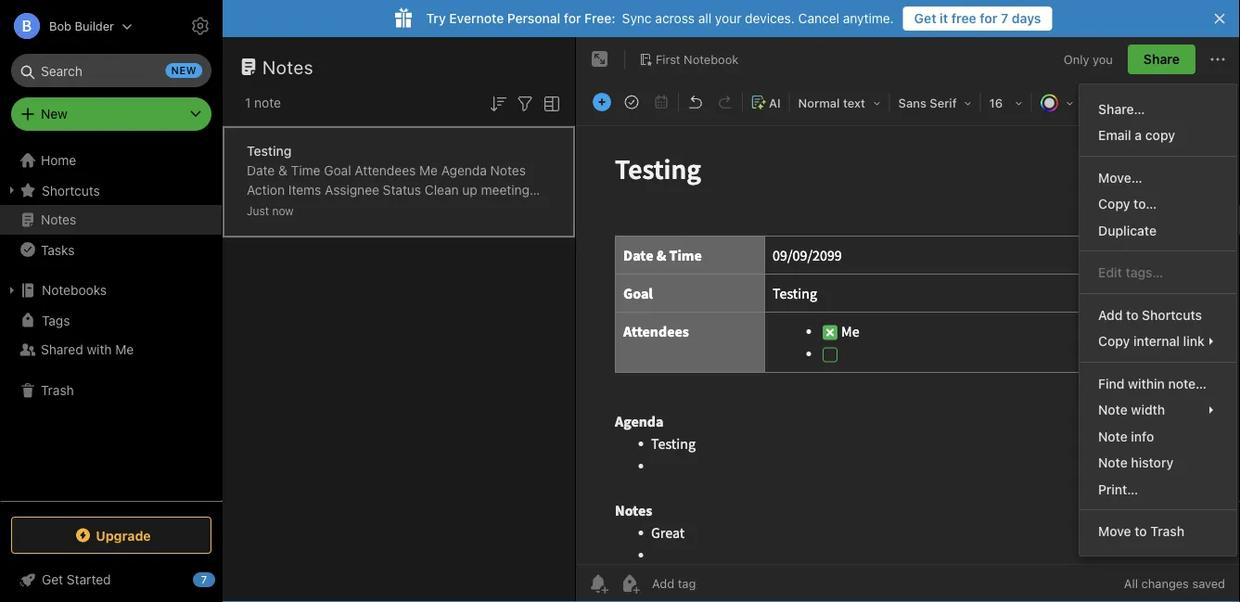 Task type: describe. For each thing, give the bounding box(es) containing it.
share… link
[[1080, 96, 1236, 122]]

print… link
[[1080, 476, 1236, 502]]

notebooks
[[42, 282, 107, 298]]

Heading level field
[[792, 89, 887, 116]]

get for get started
[[42, 572, 63, 587]]

undo image
[[683, 89, 709, 115]]

for for 7
[[980, 11, 998, 26]]

notes link
[[0, 205, 222, 235]]

goal
[[324, 163, 351, 178]]

notebooks link
[[0, 276, 222, 305]]

move…
[[1098, 170, 1142, 185]]

copy to… link
[[1080, 191, 1236, 217]]

sans
[[899, 96, 927, 110]]

move to trash
[[1098, 524, 1185, 539]]

upgrade
[[96, 528, 151, 543]]

duplicate
[[1098, 223, 1157, 238]]

copy to…
[[1098, 196, 1157, 212]]

note…
[[1168, 376, 1207, 391]]

note info
[[1098, 429, 1154, 444]]

out
[[318, 202, 337, 217]]

info
[[1131, 429, 1154, 444]]

click to collapse image
[[216, 568, 230, 590]]

only you
[[1064, 52, 1113, 66]]

shortcuts button
[[0, 175, 222, 205]]

home link
[[0, 146, 223, 175]]

shortcuts inside "link"
[[1142, 307, 1202, 322]]

try evernote personal for free: sync across all your devices. cancel anytime.
[[426, 11, 894, 26]]

duplicate link
[[1080, 217, 1236, 244]]

Note width field
[[1080, 397, 1236, 423]]

with
[[87, 342, 112, 357]]

new
[[41, 106, 68, 122]]

just
[[247, 205, 269, 218]]

share
[[1144, 51, 1180, 67]]

attendees
[[355, 163, 416, 178]]

7 inside "help and learning task checklist" field
[[201, 574, 207, 586]]

add to shortcuts link
[[1080, 301, 1236, 328]]

to…
[[1134, 196, 1157, 212]]

now
[[272, 205, 294, 218]]

tasks
[[41, 242, 75, 257]]

to for add
[[1126, 307, 1139, 322]]

Add filters field
[[514, 91, 536, 115]]

width
[[1131, 402, 1165, 417]]

sans serif
[[899, 96, 957, 110]]

note for note history
[[1098, 455, 1128, 470]]

Sort options field
[[487, 91, 509, 115]]

email a copy
[[1098, 128, 1175, 143]]

home
[[41, 153, 76, 168]]

more image
[[1080, 89, 1138, 115]]

saved
[[1192, 577, 1225, 590]]

me inside date & time goal attendees me agenda notes action items assignee status clean up meeting notes send out meeting notes and action items
[[419, 163, 438, 178]]

16
[[989, 96, 1003, 110]]

internal
[[1134, 333, 1180, 349]]

all
[[1124, 577, 1138, 590]]

2 notes from the left
[[393, 202, 426, 217]]

find within note… link
[[1080, 370, 1236, 397]]

first notebook button
[[633, 46, 745, 72]]

first notebook
[[656, 52, 739, 66]]

first
[[656, 52, 680, 66]]

Help and Learning task checklist field
[[0, 565, 223, 595]]

items
[[496, 202, 529, 217]]

action
[[247, 182, 285, 198]]

it
[[940, 11, 948, 26]]

find within note…
[[1098, 376, 1207, 391]]

7 inside button
[[1001, 11, 1009, 26]]

add tag image
[[619, 572, 641, 595]]

tasks button
[[0, 235, 222, 264]]

agenda
[[441, 163, 487, 178]]

0 horizontal spatial notes
[[41, 212, 76, 227]]

add filters image
[[514, 93, 536, 115]]

get started
[[42, 572, 111, 587]]

find
[[1098, 376, 1125, 391]]

move to trash link
[[1080, 518, 1236, 545]]

1 notes from the left
[[247, 202, 280, 217]]

date & time goal attendees me agenda notes action items assignee status clean up meeting notes send out meeting notes and action items
[[247, 163, 530, 217]]

note history link
[[1080, 449, 1236, 476]]

for for free:
[[564, 11, 581, 26]]

task image
[[619, 89, 645, 115]]

edit tags…
[[1098, 265, 1163, 280]]

add to shortcuts
[[1098, 307, 1202, 322]]

shared with me link
[[0, 335, 222, 365]]

share button
[[1128, 45, 1196, 74]]

trash link
[[0, 376, 222, 405]]

Copy internal link field
[[1080, 328, 1236, 354]]

note for note info
[[1098, 429, 1128, 444]]

across
[[655, 11, 695, 26]]

tree containing home
[[0, 146, 223, 500]]

free
[[952, 11, 977, 26]]

normal
[[798, 96, 840, 110]]

Search text field
[[24, 54, 199, 87]]

print…
[[1098, 481, 1138, 497]]



Task type: vqa. For each thing, say whether or not it's contained in the screenshot.
Move…
yes



Task type: locate. For each thing, give the bounding box(es) containing it.
trash down shared
[[41, 383, 74, 398]]

1 horizontal spatial meeting
[[481, 182, 530, 198]]

note for note width
[[1098, 402, 1128, 417]]

me
[[419, 163, 438, 178], [115, 342, 134, 357]]

1 vertical spatial 7
[[201, 574, 207, 586]]

1 horizontal spatial me
[[419, 163, 438, 178]]

0 horizontal spatial trash
[[41, 383, 74, 398]]

0 vertical spatial note
[[1098, 402, 1128, 417]]

copy down the move…
[[1098, 196, 1130, 212]]

devices.
[[745, 11, 795, 26]]

add a reminder image
[[587, 572, 609, 595]]

1 vertical spatial get
[[42, 572, 63, 587]]

to
[[1126, 307, 1139, 322], [1135, 524, 1147, 539]]

1 vertical spatial copy
[[1098, 333, 1130, 349]]

notes up the items
[[490, 163, 526, 178]]

add
[[1098, 307, 1123, 322]]

note window element
[[576, 37, 1240, 602]]

0 vertical spatial me
[[419, 163, 438, 178]]

a
[[1135, 128, 1142, 143]]

1 horizontal spatial for
[[980, 11, 998, 26]]

get it free for 7 days button
[[903, 6, 1052, 31]]

shortcuts inside button
[[42, 183, 100, 198]]

1 horizontal spatial 7
[[1001, 11, 1009, 26]]

copy for copy to…
[[1098, 196, 1130, 212]]

to for move
[[1135, 524, 1147, 539]]

meeting
[[481, 182, 530, 198], [341, 202, 390, 217]]

2 note from the top
[[1098, 429, 1128, 444]]

get for get it free for 7 days
[[914, 11, 937, 26]]

notes down the action
[[247, 202, 280, 217]]

tags button
[[0, 305, 222, 335]]

for inside button
[[980, 11, 998, 26]]

move
[[1098, 524, 1131, 539]]

builder
[[75, 19, 114, 33]]

anytime.
[[843, 11, 894, 26]]

1 vertical spatial me
[[115, 342, 134, 357]]

1 horizontal spatial trash
[[1151, 524, 1185, 539]]

notebook
[[684, 52, 739, 66]]

1 horizontal spatial notes
[[393, 202, 426, 217]]

get it free for 7 days
[[914, 11, 1041, 26]]

3 note from the top
[[1098, 455, 1128, 470]]

1 for from the left
[[564, 11, 581, 26]]

note down find
[[1098, 402, 1128, 417]]

shared
[[41, 342, 83, 357]]

note width
[[1098, 402, 1165, 417]]

1 copy from the top
[[1098, 196, 1130, 212]]

1 vertical spatial trash
[[1151, 524, 1185, 539]]

0 vertical spatial notes
[[263, 56, 314, 77]]

status
[[383, 182, 421, 198]]

dropdown list menu
[[1080, 96, 1236, 545]]

note up print…
[[1098, 455, 1128, 470]]

copy
[[1098, 196, 1130, 212], [1098, 333, 1130, 349]]

0 vertical spatial meeting
[[481, 182, 530, 198]]

0 vertical spatial 7
[[1001, 11, 1009, 26]]

send
[[284, 202, 314, 217]]

days
[[1012, 11, 1041, 26]]

Font family field
[[892, 89, 978, 116]]

7 left click to collapse "icon"
[[201, 574, 207, 586]]

note left info
[[1098, 429, 1128, 444]]

edit
[[1098, 265, 1122, 280]]

1 horizontal spatial shortcuts
[[1142, 307, 1202, 322]]

shared with me
[[41, 342, 134, 357]]

to inside "link"
[[1126, 307, 1139, 322]]

copy internal link
[[1098, 333, 1205, 349]]

note history
[[1098, 455, 1174, 470]]

me up clean
[[419, 163, 438, 178]]

copy for copy internal link
[[1098, 333, 1130, 349]]

get
[[914, 11, 937, 26], [42, 572, 63, 587]]

new search field
[[24, 54, 202, 87]]

trash inside 'tree'
[[41, 383, 74, 398]]

email a copy link
[[1080, 122, 1236, 148]]

0 vertical spatial get
[[914, 11, 937, 26]]

sync
[[622, 11, 652, 26]]

1 vertical spatial meeting
[[341, 202, 390, 217]]

normal text
[[798, 96, 865, 110]]

View options field
[[536, 91, 563, 115]]

0 vertical spatial copy
[[1098, 196, 1130, 212]]

meeting down assignee in the left top of the page
[[341, 202, 390, 217]]

action
[[456, 202, 493, 217]]

notes
[[247, 202, 280, 217], [393, 202, 426, 217]]

up
[[462, 182, 478, 198]]

you
[[1093, 52, 1113, 66]]

note inside note info link
[[1098, 429, 1128, 444]]

to right add
[[1126, 307, 1139, 322]]

your
[[715, 11, 742, 26]]

assignee
[[325, 182, 379, 198]]

1 vertical spatial note
[[1098, 429, 1128, 444]]

notes inside date & time goal attendees me agenda notes action items assignee status clean up meeting notes send out meeting notes and action items
[[490, 163, 526, 178]]

bob builder
[[49, 19, 114, 33]]

meeting up the items
[[481, 182, 530, 198]]

upgrade button
[[11, 517, 212, 554]]

date
[[247, 163, 275, 178]]

more actions image
[[1207, 48, 1229, 71]]

personal
[[507, 11, 561, 26]]

link
[[1183, 333, 1205, 349]]

edit tags… link
[[1080, 259, 1236, 286]]

notes up tasks
[[41, 212, 76, 227]]

settings image
[[189, 15, 212, 37]]

1 note from the top
[[1098, 402, 1128, 417]]

cancel
[[798, 11, 840, 26]]

notes
[[263, 56, 314, 77], [490, 163, 526, 178], [41, 212, 76, 227]]

1
[[245, 95, 251, 110]]

2 horizontal spatial notes
[[490, 163, 526, 178]]

shortcuts down home
[[42, 183, 100, 198]]

0 vertical spatial shortcuts
[[42, 183, 100, 198]]

for right free in the top of the page
[[980, 11, 998, 26]]

Account field
[[0, 7, 133, 45]]

Font color field
[[1034, 89, 1080, 116]]

0 vertical spatial to
[[1126, 307, 1139, 322]]

note
[[1098, 402, 1128, 417], [1098, 429, 1128, 444], [1098, 455, 1128, 470]]

notes up note
[[263, 56, 314, 77]]

just now
[[247, 205, 294, 218]]

note inside note width link
[[1098, 402, 1128, 417]]

0 horizontal spatial for
[[564, 11, 581, 26]]

move… link
[[1080, 164, 1236, 191]]

bob
[[49, 19, 71, 33]]

1 vertical spatial to
[[1135, 524, 1147, 539]]

2 vertical spatial notes
[[41, 212, 76, 227]]

0 horizontal spatial me
[[115, 342, 134, 357]]

7 left days
[[1001, 11, 1009, 26]]

tags
[[42, 312, 70, 328]]

2 vertical spatial note
[[1098, 455, 1128, 470]]

1 horizontal spatial notes
[[263, 56, 314, 77]]

to right 'move'
[[1135, 524, 1147, 539]]

tags…
[[1126, 265, 1163, 280]]

time
[[291, 163, 320, 178]]

1 horizontal spatial get
[[914, 11, 937, 26]]

clean
[[425, 182, 459, 198]]

all
[[698, 11, 712, 26]]

email
[[1098, 128, 1131, 143]]

copy internal link link
[[1080, 328, 1236, 354]]

get left started
[[42, 572, 63, 587]]

notes down status
[[393, 202, 426, 217]]

1 note
[[245, 95, 281, 110]]

2 for from the left
[[980, 11, 998, 26]]

for left "free:"
[[564, 11, 581, 26]]

1 vertical spatial shortcuts
[[1142, 307, 1202, 322]]

testing
[[247, 143, 292, 159]]

get left it
[[914, 11, 937, 26]]

me right with
[[115, 342, 134, 357]]

tree
[[0, 146, 223, 500]]

items
[[288, 182, 321, 198]]

expand note image
[[589, 48, 611, 71]]

trash inside dropdown list menu
[[1151, 524, 1185, 539]]

1 vertical spatial notes
[[490, 163, 526, 178]]

2 copy from the top
[[1098, 333, 1130, 349]]

0 vertical spatial trash
[[41, 383, 74, 398]]

0 horizontal spatial shortcuts
[[42, 183, 100, 198]]

trash down print… link
[[1151, 524, 1185, 539]]

for
[[564, 11, 581, 26], [980, 11, 998, 26]]

get inside "help and learning task checklist" field
[[42, 572, 63, 587]]

all changes saved
[[1124, 577, 1225, 590]]

0 horizontal spatial notes
[[247, 202, 280, 217]]

Add tag field
[[650, 576, 789, 591]]

0 horizontal spatial meeting
[[341, 202, 390, 217]]

Note Editor text field
[[576, 126, 1240, 564]]

new
[[171, 64, 197, 77]]

shortcuts up copy internal link link
[[1142, 307, 1202, 322]]

get inside get it free for 7 days button
[[914, 11, 937, 26]]

0 horizontal spatial get
[[42, 572, 63, 587]]

ai button
[[745, 89, 787, 116]]

copy down add
[[1098, 333, 1130, 349]]

history
[[1131, 455, 1174, 470]]

Insert field
[[588, 89, 616, 115]]

copy inside field
[[1098, 333, 1130, 349]]

expand notebooks image
[[5, 283, 19, 298]]

share…
[[1098, 101, 1145, 116]]

within
[[1128, 376, 1165, 391]]

free:
[[585, 11, 616, 26]]

Font size field
[[983, 89, 1029, 116]]

0 horizontal spatial 7
[[201, 574, 207, 586]]

try
[[426, 11, 446, 26]]

changes
[[1142, 577, 1189, 590]]

evernote
[[449, 11, 504, 26]]

only
[[1064, 52, 1090, 66]]

More actions field
[[1207, 45, 1229, 74]]



